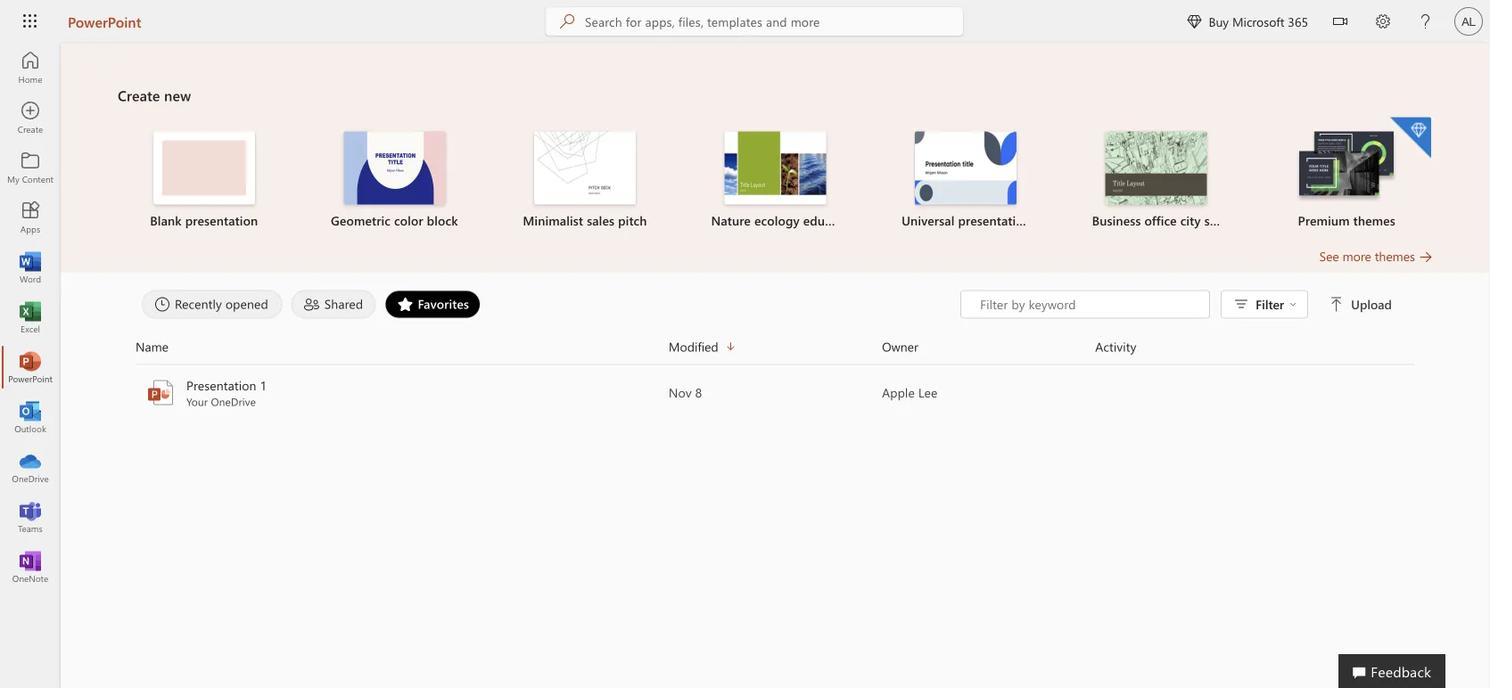 Task type: describe. For each thing, give the bounding box(es) containing it.
upload
[[1352, 296, 1393, 313]]

lee
[[919, 384, 938, 401]]

themes inside button
[[1375, 248, 1416, 265]]

powerpoint banner
[[0, 0, 1491, 46]]

blank presentation element
[[120, 132, 289, 230]]

color
[[394, 212, 423, 229]]

0 vertical spatial themes
[[1354, 212, 1396, 229]]

shared
[[324, 296, 363, 312]]

powerpoint image
[[146, 379, 175, 407]]

favorites
[[418, 296, 469, 312]]

owner button
[[882, 337, 1096, 357]]

see
[[1320, 248, 1340, 265]]

presentation for blank presentation
[[185, 212, 258, 229]]

favorites element
[[385, 290, 481, 319]]

new
[[164, 86, 191, 105]]

geometric color block element
[[310, 132, 479, 230]]

name button
[[136, 337, 669, 357]]

nature ecology education photo presentation element
[[691, 132, 860, 230]]

create new
[[118, 86, 191, 105]]

premium templates diamond image
[[1391, 117, 1432, 158]]

al button
[[1448, 0, 1491, 43]]

see more themes
[[1320, 248, 1416, 265]]

create image
[[21, 109, 39, 127]]

recently opened tab
[[137, 290, 287, 319]]

geometric color block image
[[344, 132, 445, 205]]

1
[[260, 377, 267, 394]]

onenote image
[[21, 558, 39, 576]]

universal presentation
[[902, 212, 1031, 229]]

teams image
[[21, 508, 39, 526]]

my content image
[[21, 159, 39, 177]]

pitch
[[618, 212, 647, 229]]

minimalist sales pitch element
[[501, 132, 670, 230]]

onedrive image
[[21, 459, 39, 476]]

universal presentation element
[[882, 132, 1051, 230]]

powerpoint
[[68, 12, 141, 31]]

excel image
[[21, 309, 39, 327]]

Search box. Suggestions appear as you type. search field
[[585, 7, 963, 36]]

apps image
[[21, 209, 39, 227]]

displaying 1 out of 8 files. status
[[961, 290, 1396, 319]]

al
[[1462, 14, 1476, 28]]

name
[[136, 339, 169, 355]]

recently opened element
[[142, 290, 283, 319]]

recently
[[175, 296, 222, 312]]

create new main content
[[61, 43, 1491, 417]]

your
[[186, 395, 208, 409]]

apple lee
[[882, 384, 938, 401]]

more
[[1343, 248, 1372, 265]]

powerpoint image
[[21, 359, 39, 376]]

365
[[1289, 13, 1309, 29]]

premium themes image
[[1296, 132, 1398, 203]]

blank
[[150, 212, 182, 229]]

premium themes
[[1298, 212, 1396, 229]]

Filter by keyword text field
[[979, 296, 1201, 314]]

business office city sketch presentation background (widescreen) element
[[1072, 132, 1241, 230]]

name presentation 1 cell
[[136, 377, 669, 409]]

buy
[[1209, 13, 1229, 29]]


[[1330, 298, 1344, 312]]

see more themes button
[[1320, 248, 1434, 265]]

 button
[[1319, 0, 1362, 46]]

create
[[118, 86, 160, 105]]

favorites tab
[[380, 290, 485, 319]]



Task type: locate. For each thing, give the bounding box(es) containing it.
universal
[[902, 212, 955, 229]]

microsoft
[[1233, 13, 1285, 29]]

opened
[[226, 296, 268, 312]]

navigation
[[0, 43, 61, 592]]

row
[[136, 337, 1416, 365]]

presentation 1 your onedrive
[[186, 377, 267, 409]]

geometric color block
[[331, 212, 458, 229]]

presentation
[[185, 212, 258, 229], [959, 212, 1031, 229]]

0 horizontal spatial presentation
[[185, 212, 258, 229]]

themes right more on the right top of the page
[[1375, 248, 1416, 265]]

feedback
[[1371, 662, 1432, 681]]

nov
[[669, 384, 692, 401]]

minimalist sales pitch image
[[534, 132, 636, 205]]

presentation right blank
[[185, 212, 258, 229]]

business office city sketch presentation background (widescreen) image
[[1106, 132, 1208, 205]]

recently opened
[[175, 296, 268, 312]]

1 vertical spatial themes
[[1375, 248, 1416, 265]]

minimalist sales pitch
[[523, 212, 647, 229]]

nov 8
[[669, 384, 702, 401]]

 buy microsoft 365
[[1188, 13, 1309, 29]]

blank presentation
[[150, 212, 258, 229]]

 upload
[[1330, 296, 1393, 313]]

2 presentation from the left
[[959, 212, 1031, 229]]

tab list
[[137, 290, 961, 319]]

themes up see more themes button
[[1354, 212, 1396, 229]]

tab list inside create new main content
[[137, 290, 961, 319]]

apple
[[882, 384, 915, 401]]

geometric
[[331, 212, 391, 229]]

premium themes element
[[1263, 117, 1432, 230]]

None search field
[[546, 7, 963, 36]]

themes
[[1354, 212, 1396, 229], [1375, 248, 1416, 265]]

sales
[[587, 212, 615, 229]]

presentation
[[186, 377, 257, 394]]

presentation down universal presentation image
[[959, 212, 1031, 229]]

word image
[[21, 259, 39, 277]]

block
[[427, 212, 458, 229]]

universal presentation image
[[915, 132, 1017, 205]]

presentation inside blank presentation 'element'
[[185, 212, 258, 229]]

list containing blank presentation
[[118, 116, 1434, 248]]

filter 
[[1256, 296, 1297, 313]]

none search field inside powerpoint banner
[[546, 7, 963, 36]]

activity, column 4 of 4 column header
[[1096, 337, 1416, 357]]

tab list containing recently opened
[[137, 290, 961, 319]]


[[1334, 14, 1348, 29]]


[[1188, 14, 1202, 29]]

nature ecology education photo presentation image
[[725, 132, 827, 205]]

filter
[[1256, 296, 1285, 313]]

activity
[[1096, 339, 1137, 355]]

onedrive
[[211, 395, 256, 409]]

presentation inside the universal presentation element
[[959, 212, 1031, 229]]

feedback button
[[1339, 655, 1446, 689]]

shared element
[[291, 290, 376, 319]]

1 horizontal spatial presentation
[[959, 212, 1031, 229]]

owner
[[882, 339, 919, 355]]

row inside create new main content
[[136, 337, 1416, 365]]

minimalist
[[523, 212, 584, 229]]

modified button
[[669, 337, 882, 357]]

outlook image
[[21, 409, 39, 426]]


[[1290, 301, 1297, 308]]

modified
[[669, 339, 719, 355]]

home image
[[21, 59, 39, 77]]

list inside create new main content
[[118, 116, 1434, 248]]

list
[[118, 116, 1434, 248]]

1 presentation from the left
[[185, 212, 258, 229]]

premium
[[1298, 212, 1350, 229]]

row containing name
[[136, 337, 1416, 365]]

shared tab
[[287, 290, 380, 319]]

8
[[695, 384, 702, 401]]

presentation for universal presentation
[[959, 212, 1031, 229]]



Task type: vqa. For each thing, say whether or not it's contained in the screenshot.
buy
yes



